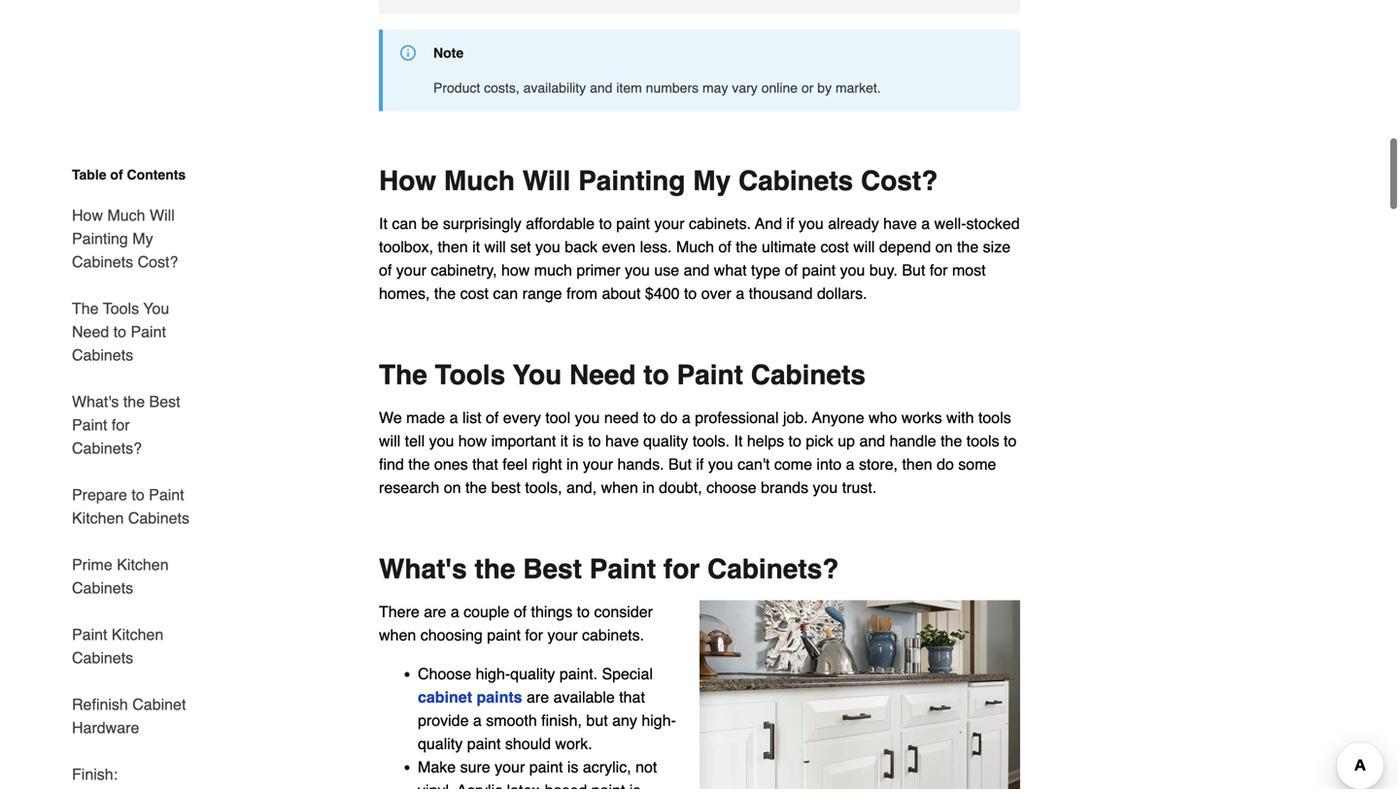 Task type: describe. For each thing, give the bounding box(es) containing it.
job.
[[783, 409, 808, 427]]

over
[[701, 285, 732, 303]]

of up 'homes,'
[[379, 261, 392, 279]]

paint kitchen cabinets
[[72, 626, 164, 668]]

hands.
[[617, 456, 664, 474]]

couple
[[464, 603, 509, 621]]

of up the what
[[719, 238, 731, 256]]

best
[[491, 479, 521, 497]]

or
[[802, 80, 814, 96]]

of inside there are a couple of things to consider when choosing paint for your cabinets.
[[514, 603, 527, 621]]

0 horizontal spatial and
[[590, 80, 613, 96]]

who
[[869, 409, 897, 427]]

what
[[714, 261, 747, 279]]

should
[[505, 735, 551, 753]]

how inside 'we made a list of every tool you need to do a professional job. anyone who works with tools will tell you how important it is to have quality tools. it helps to pick up and handle the tools to find the ones that feel right in your hands. but if you can't come into a store, then do some research on the best tools, and, when in doubt, choose brands you trust.'
[[458, 432, 487, 450]]

when inside 'we made a list of every tool you need to do a professional job. anyone who works with tools will tell you how important it is to have quality tools. it helps to pick up and handle the tools to find the ones that feel right in your hands. but if you can't come into a store, then do some research on the best tools, and, when in doubt, choose brands you trust.'
[[601, 479, 638, 497]]

is inside make sure your paint is acrylic, not vinyl. acrylic latex-based paint i
[[567, 759, 579, 777]]

professional
[[695, 409, 779, 427]]

list
[[462, 409, 481, 427]]

quality inside are available that provide a smooth finish, but any high- quality paint should work.
[[418, 735, 463, 753]]

info image
[[400, 45, 416, 61]]

and,
[[566, 479, 597, 497]]

cabinets inside the prepare to paint kitchen cabinets
[[128, 510, 189, 528]]

quality inside choose high-quality paint. special cabinet paints
[[510, 665, 555, 683]]

tools,
[[525, 479, 562, 497]]

the tools you need to paint cabinets link
[[72, 286, 202, 379]]

make sure your paint is acrylic, not vinyl. acrylic latex-based paint i
[[418, 759, 657, 790]]

much inside the it can be surprisingly affordable to paint your cabinets. and if you already have a well-stocked toolbox, then it will set you back even less. much of the ultimate cost will depend on the size of your cabinetry, how much primer you use and what type of paint you buy. but for most homes, the cost can range from about $400 to over a thousand dollars.
[[676, 238, 714, 256]]

it inside the it can be surprisingly affordable to paint your cabinets. and if you already have a well-stocked toolbox, then it will set you back even less. much of the ultimate cost will depend on the size of your cabinetry, how much primer you use and what type of paint you buy. but for most homes, the cost can range from about $400 to over a thousand dollars.
[[472, 238, 480, 256]]

every
[[503, 409, 541, 427]]

table
[[72, 167, 106, 183]]

for inside the it can be surprisingly affordable to paint your cabinets. and if you already have a well-stocked toolbox, then it will set you back even less. much of the ultimate cost will depend on the size of your cabinetry, how much primer you use and what type of paint you buy. but for most homes, the cost can range from about $400 to over a thousand dollars.
[[930, 261, 948, 279]]

of down ultimate
[[785, 261, 798, 279]]

how inside the it can be surprisingly affordable to paint your cabinets. and if you already have a well-stocked toolbox, then it will set you back even less. much of the ultimate cost will depend on the size of your cabinetry, how much primer you use and what type of paint you buy. but for most homes, the cost can range from about $400 to over a thousand dollars.
[[501, 261, 530, 279]]

tools.
[[693, 432, 730, 450]]

pick
[[806, 432, 833, 450]]

1 vertical spatial tools
[[435, 360, 505, 391]]

and inside the it can be surprisingly affordable to paint your cabinets. and if you already have a well-stocked toolbox, then it will set you back even less. much of the ultimate cost will depend on the size of your cabinetry, how much primer you use and what type of paint you buy. but for most homes, the cost can range from about $400 to over a thousand dollars.
[[684, 261, 710, 279]]

of inside 'we made a list of every tool you need to do a professional job. anyone who works with tools will tell you how important it is to have quality tools. it helps to pick up and handle the tools to find the ones that feel right in your hands. but if you can't come into a store, then do some research on the best tools, and, when in doubt, choose brands you trust.'
[[486, 409, 499, 427]]

the up 'most' on the right of the page
[[957, 238, 979, 256]]

is inside 'we made a list of every tool you need to do a professional job. anyone who works with tools will tell you how important it is to have quality tools. it helps to pick up and handle the tools to find the ones that feel right in your hands. but if you can't come into a store, then do some research on the best tools, and, when in doubt, choose brands you trust.'
[[572, 432, 584, 450]]

0 vertical spatial tools
[[978, 409, 1011, 427]]

1 horizontal spatial my
[[693, 166, 731, 197]]

cabinet paints link
[[418, 689, 522, 707]]

1 horizontal spatial need
[[569, 360, 636, 391]]

vary
[[732, 80, 758, 96]]

will inside how much will painting my cabinets cost? link
[[150, 206, 175, 224]]

range
[[522, 285, 562, 303]]

1 vertical spatial what's
[[379, 554, 467, 585]]

best inside what's the best paint for cabinets?
[[149, 393, 180, 411]]

ultimate
[[762, 238, 816, 256]]

if inside 'we made a list of every tool you need to do a professional job. anyone who works with tools will tell you how important it is to have quality tools. it helps to pick up and handle the tools to find the ones that feel right in your hands. but if you can't come into a store, then do some research on the best tools, and, when in doubt, choose brands you trust.'
[[696, 456, 704, 474]]

cabinets. inside the it can be surprisingly affordable to paint your cabinets. and if you already have a well-stocked toolbox, then it will set you back even less. much of the ultimate cost will depend on the size of your cabinetry, how much primer you use and what type of paint you buy. but for most homes, the cost can range from about $400 to over a thousand dollars.
[[689, 215, 751, 233]]

have inside the it can be surprisingly affordable to paint your cabinets. and if you already have a well-stocked toolbox, then it will set you back even less. much of the ultimate cost will depend on the size of your cabinetry, how much primer you use and what type of paint you buy. but for most homes, the cost can range from about $400 to over a thousand dollars.
[[883, 215, 917, 233]]

the left 'best'
[[465, 479, 487, 497]]

we
[[379, 409, 402, 427]]

table of contents
[[72, 167, 186, 183]]

0 vertical spatial cost?
[[861, 166, 938, 197]]

it inside 'we made a list of every tool you need to do a professional job. anyone who works with tools will tell you how important it is to have quality tools. it helps to pick up and handle the tools to find the ones that feel right in your hands. but if you can't come into a store, then do some research on the best tools, and, when in doubt, choose brands you trust.'
[[734, 432, 743, 450]]

your inside 'we made a list of every tool you need to do a professional job. anyone who works with tools will tell you how important it is to have quality tools. it helps to pick up and handle the tools to find the ones that feel right in your hands. but if you can't come into a store, then do some research on the best tools, and, when in doubt, choose brands you trust.'
[[583, 456, 613, 474]]

prime kitchen cabinets link
[[72, 542, 202, 612]]

the down cabinetry,
[[434, 285, 456, 303]]

vinyl.
[[418, 782, 453, 790]]

market.
[[836, 80, 881, 96]]

it inside the it can be surprisingly affordable to paint your cabinets. and if you already have a well-stocked toolbox, then it will set you back even less. much of the ultimate cost will depend on the size of your cabinetry, how much primer you use and what type of paint you buy. but for most homes, the cost can range from about $400 to over a thousand dollars.
[[379, 215, 388, 233]]

2 horizontal spatial will
[[853, 238, 875, 256]]

when inside there are a couple of things to consider when choosing paint for your cabinets.
[[379, 627, 416, 645]]

prepare to paint kitchen cabinets link
[[72, 472, 202, 542]]

about
[[602, 285, 641, 303]]

product
[[433, 80, 480, 96]]

paint up based
[[529, 759, 563, 777]]

for down doubt,
[[664, 554, 700, 585]]

a left list
[[450, 409, 458, 427]]

anyone
[[812, 409, 864, 427]]

surprisingly
[[443, 215, 522, 233]]

to inside there are a couple of things to consider when choosing paint for your cabinets.
[[577, 603, 590, 621]]

contents
[[127, 167, 186, 183]]

come
[[774, 456, 812, 474]]

quality inside 'we made a list of every tool you need to do a professional job. anyone who works with tools will tell you how important it is to have quality tools. it helps to pick up and handle the tools to find the ones that feel right in your hands. but if you can't come into a store, then do some research on the best tools, and, when in doubt, choose brands you trust.'
[[643, 432, 688, 450]]

cabinets up and
[[738, 166, 853, 197]]

you up ultimate
[[799, 215, 824, 233]]

how inside "how much will painting my cabinets cost?"
[[72, 206, 103, 224]]

a right over
[[736, 285, 744, 303]]

the down tell
[[408, 456, 430, 474]]

cabinets up job.
[[751, 360, 866, 391]]

prepare
[[72, 486, 127, 504]]

be
[[421, 215, 439, 233]]

even
[[602, 238, 636, 256]]

0 horizontal spatial can
[[392, 215, 417, 233]]

need
[[604, 409, 639, 427]]

1 horizontal spatial will
[[484, 238, 506, 256]]

right
[[532, 456, 562, 474]]

acrylic,
[[583, 759, 631, 777]]

0 vertical spatial how
[[379, 166, 436, 197]]

what's inside what's the best paint for cabinets?
[[72, 393, 119, 411]]

acrylic
[[457, 782, 502, 790]]

a left the professional
[[682, 409, 691, 427]]

you up ones on the bottom left of page
[[429, 432, 454, 450]]

any
[[612, 712, 637, 730]]

you up dollars. on the right
[[840, 261, 865, 279]]

the up 'couple'
[[475, 554, 515, 585]]

1 horizontal spatial you
[[513, 360, 562, 391]]

much inside "how much will painting my cabinets cost?"
[[107, 206, 145, 224]]

1 vertical spatial tools
[[967, 432, 999, 450]]

finish:
[[72, 766, 118, 784]]

it inside 'we made a list of every tool you need to do a professional job. anyone who works with tools will tell you how important it is to have quality tools. it helps to pick up and handle the tools to find the ones that feel right in your hands. but if you can't come into a store, then do some research on the best tools, and, when in doubt, choose brands you trust.'
[[560, 432, 568, 450]]

0 horizontal spatial cost
[[460, 285, 489, 303]]

that inside 'we made a list of every tool you need to do a professional job. anyone who works with tools will tell you how important it is to have quality tools. it helps to pick up and handle the tools to find the ones that feel right in your hands. but if you can't come into a store, then do some research on the best tools, and, when in doubt, choose brands you trust.'
[[472, 456, 498, 474]]

trust.
[[842, 479, 877, 497]]

back
[[565, 238, 598, 256]]

you inside the tools you need to paint cabinets
[[143, 300, 169, 318]]

toolbox,
[[379, 238, 433, 256]]

your inside there are a couple of things to consider when choosing paint for your cabinets.
[[547, 627, 578, 645]]

sure
[[460, 759, 490, 777]]

handle
[[890, 432, 936, 450]]

the inside the tools you need to paint cabinets
[[72, 300, 99, 318]]

have inside 'we made a list of every tool you need to do a professional job. anyone who works with tools will tell you how important it is to have quality tools. it helps to pick up and handle the tools to find the ones that feel right in your hands. but if you can't come into a store, then do some research on the best tools, and, when in doubt, choose brands you trust.'
[[605, 432, 639, 450]]

a right the into
[[846, 456, 855, 474]]

work.
[[555, 735, 592, 753]]

hardware
[[72, 719, 139, 737]]

note
[[433, 45, 464, 61]]

1 horizontal spatial the tools you need to paint cabinets
[[379, 360, 866, 391]]

to inside the prepare to paint kitchen cabinets
[[132, 486, 144, 504]]

depend
[[879, 238, 931, 256]]

what's the best paint for cabinets? inside table of contents element
[[72, 393, 180, 458]]

affordable
[[526, 215, 595, 233]]

choose high-quality paint. special cabinet paints
[[418, 665, 653, 707]]

find
[[379, 456, 404, 474]]

made
[[406, 409, 445, 427]]

provide
[[418, 712, 469, 730]]

special
[[602, 665, 653, 683]]

paint up the professional
[[677, 360, 743, 391]]

may
[[702, 80, 728, 96]]

1 horizontal spatial cost
[[820, 238, 849, 256]]

store,
[[859, 456, 898, 474]]

and
[[755, 215, 782, 233]]

not
[[636, 759, 657, 777]]

finish,
[[541, 712, 582, 730]]

on inside 'we made a list of every tool you need to do a professional job. anyone who works with tools will tell you how important it is to have quality tools. it helps to pick up and handle the tools to find the ones that feel right in your hands. but if you can't come into a store, then do some research on the best tools, and, when in doubt, choose brands you trust.'
[[444, 479, 461, 497]]

already
[[828, 215, 879, 233]]



Task type: vqa. For each thing, say whether or not it's contained in the screenshot.
Protection Plans button
no



Task type: locate. For each thing, give the bounding box(es) containing it.
1 vertical spatial but
[[668, 456, 692, 474]]

but
[[586, 712, 608, 730]]

paint inside paint kitchen cabinets
[[72, 626, 107, 644]]

0 vertical spatial and
[[590, 80, 613, 96]]

1 horizontal spatial the
[[379, 360, 427, 391]]

0 vertical spatial cabinets.
[[689, 215, 751, 233]]

0 vertical spatial but
[[902, 261, 925, 279]]

0 vertical spatial kitchen
[[72, 510, 124, 528]]

0 vertical spatial that
[[472, 456, 498, 474]]

kitchen inside the 'prime kitchen cabinets'
[[117, 556, 169, 574]]

0 vertical spatial my
[[693, 166, 731, 197]]

will down contents
[[150, 206, 175, 224]]

will inside 'we made a list of every tool you need to do a professional job. anyone who works with tools will tell you how important it is to have quality tools. it helps to pick up and handle the tools to find the ones that feel right in your hands. but if you can't come into a store, then do some research on the best tools, and, when in doubt, choose brands you trust.'
[[379, 432, 401, 450]]

availability
[[523, 80, 586, 96]]

and inside 'we made a list of every tool you need to do a professional job. anyone who works with tools will tell you how important it is to have quality tools. it helps to pick up and handle the tools to find the ones that feel right in your hands. but if you can't come into a store, then do some research on the best tools, and, when in doubt, choose brands you trust.'
[[859, 432, 885, 450]]

0 horizontal spatial quality
[[418, 735, 463, 753]]

painting inside how much will painting my cabinets cost? link
[[72, 230, 128, 248]]

well-
[[934, 215, 966, 233]]

1 horizontal spatial what's the best paint for cabinets?
[[379, 554, 839, 585]]

if
[[787, 215, 794, 233], [696, 456, 704, 474]]

1 vertical spatial then
[[902, 456, 932, 474]]

paint inside the prepare to paint kitchen cabinets
[[149, 486, 184, 504]]

cabinets down prime
[[72, 580, 133, 598]]

you
[[143, 300, 169, 318], [513, 360, 562, 391]]

1 horizontal spatial in
[[643, 479, 655, 497]]

0 vertical spatial what's the best paint for cabinets?
[[72, 393, 180, 458]]

0 horizontal spatial how
[[458, 432, 487, 450]]

kitchen down "prime kitchen cabinets" link
[[112, 626, 164, 644]]

0 horizontal spatial what's
[[72, 393, 119, 411]]

1 vertical spatial how
[[458, 432, 487, 450]]

cabinets inside the 'prime kitchen cabinets'
[[72, 580, 133, 598]]

kitchen for paint kitchen cabinets
[[112, 626, 164, 644]]

cabinets inside paint kitchen cabinets
[[72, 650, 133, 668]]

1 vertical spatial it
[[734, 432, 743, 450]]

1 horizontal spatial much
[[444, 166, 515, 197]]

paint.
[[560, 665, 598, 683]]

then inside the it can be surprisingly affordable to paint your cabinets. and if you already have a well-stocked toolbox, then it will set you back even less. much of the ultimate cost will depend on the size of your cabinetry, how much primer you use and what type of paint you buy. but for most homes, the cost can range from about $400 to over a thousand dollars.
[[438, 238, 468, 256]]

1 vertical spatial cost?
[[138, 253, 178, 271]]

0 vertical spatial in
[[566, 456, 579, 474]]

0 horizontal spatial tools
[[103, 300, 139, 318]]

cabinets. inside there are a couple of things to consider when choosing paint for your cabinets.
[[582, 627, 644, 645]]

in
[[566, 456, 579, 474], [643, 479, 655, 497]]

0 horizontal spatial high-
[[476, 665, 510, 683]]

but down depend
[[902, 261, 925, 279]]

0 horizontal spatial if
[[696, 456, 704, 474]]

0 vertical spatial if
[[787, 215, 794, 233]]

for left 'most' on the right of the page
[[930, 261, 948, 279]]

1 vertical spatial kitchen
[[117, 556, 169, 574]]

buy.
[[869, 261, 898, 279]]

type
[[751, 261, 780, 279]]

2 vertical spatial quality
[[418, 735, 463, 753]]

1 vertical spatial cabinets?
[[707, 554, 839, 585]]

paint up prepare
[[72, 416, 107, 434]]

available
[[553, 689, 615, 707]]

cost down already
[[820, 238, 849, 256]]

finish: reassembl
[[72, 766, 189, 790]]

refinish cabinet hardware link
[[72, 682, 202, 752]]

prime kitchen cabinets
[[72, 556, 169, 598]]

paint down 'couple'
[[487, 627, 521, 645]]

you right tool in the left bottom of the page
[[575, 409, 600, 427]]

the tools you need to paint cabinets
[[72, 300, 169, 364], [379, 360, 866, 391]]

1 vertical spatial if
[[696, 456, 704, 474]]

0 vertical spatial cabinets?
[[72, 440, 142, 458]]

are available that provide a smooth finish, but any high- quality paint should work.
[[418, 689, 676, 753]]

a left well- on the top of the page
[[921, 215, 930, 233]]

are inside are available that provide a smooth finish, but any high- quality paint should work.
[[527, 689, 549, 707]]

there are a couple of things to consider when choosing paint for your cabinets.
[[379, 603, 653, 645]]

can't
[[738, 456, 770, 474]]

high- inside choose high-quality paint. special cabinet paints
[[476, 665, 510, 683]]

cost? inside table of contents element
[[138, 253, 178, 271]]

tools up some
[[967, 432, 999, 450]]

0 horizontal spatial my
[[132, 230, 153, 248]]

paint inside the tools you need to paint cabinets
[[131, 323, 166, 341]]

high- inside are available that provide a smooth finish, but any high- quality paint should work.
[[642, 712, 676, 730]]

then down handle
[[902, 456, 932, 474]]

0 vertical spatial quality
[[643, 432, 688, 450]]

1 horizontal spatial if
[[787, 215, 794, 233]]

0 vertical spatial are
[[424, 603, 446, 621]]

how much will painting my cabinets cost? down the 'table of contents'
[[72, 206, 178, 271]]

1 vertical spatial the
[[379, 360, 427, 391]]

my down contents
[[132, 230, 153, 248]]

helps
[[747, 432, 784, 450]]

2 horizontal spatial and
[[859, 432, 885, 450]]

cabinets. up the what
[[689, 215, 751, 233]]

cost down cabinetry,
[[460, 285, 489, 303]]

but inside 'we made a list of every tool you need to do a professional job. anyone who works with tools will tell you how important it is to have quality tools. it helps to pick up and handle the tools to find the ones that feel right in your hands. but if you can't come into a store, then do some research on the best tools, and, when in doubt, choose brands you trust.'
[[668, 456, 692, 474]]

0 vertical spatial then
[[438, 238, 468, 256]]

into
[[817, 456, 842, 474]]

1 horizontal spatial can
[[493, 285, 518, 303]]

painting down table
[[72, 230, 128, 248]]

will down already
[[853, 238, 875, 256]]

1 vertical spatial on
[[444, 479, 461, 497]]

will down we
[[379, 432, 401, 450]]

paint down the 'prime kitchen cabinets'
[[72, 626, 107, 644]]

kitchen right prime
[[117, 556, 169, 574]]

1 horizontal spatial how
[[379, 166, 436, 197]]

some
[[958, 456, 996, 474]]

is up and,
[[572, 432, 584, 450]]

it can be surprisingly affordable to paint your cabinets. and if you already have a well-stocked toolbox, then it will set you back even less. much of the ultimate cost will depend on the size of your cabinetry, how much primer you use and what type of paint you buy. but for most homes, the cost can range from about $400 to over a thousand dollars.
[[379, 215, 1020, 303]]

paint inside there are a couple of things to consider when choosing paint for your cabinets.
[[487, 627, 521, 645]]

your inside make sure your paint is acrylic, not vinyl. acrylic latex-based paint i
[[495, 759, 525, 777]]

white kitchen cabinets. image
[[700, 601, 1020, 790]]

0 vertical spatial painting
[[578, 166, 685, 197]]

0 horizontal spatial cabinets.
[[582, 627, 644, 645]]

for up prepare
[[112, 416, 130, 434]]

you down how much will painting my cabinets cost? link
[[143, 300, 169, 318]]

the
[[736, 238, 757, 256], [957, 238, 979, 256], [434, 285, 456, 303], [123, 393, 145, 411], [941, 432, 962, 450], [408, 456, 430, 474], [465, 479, 487, 497], [475, 554, 515, 585]]

0 vertical spatial best
[[149, 393, 180, 411]]

1 horizontal spatial then
[[902, 456, 932, 474]]

for inside table of contents element
[[112, 416, 130, 434]]

paint down acrylic, on the bottom
[[591, 782, 625, 790]]

how much will painting my cabinets cost? up less.
[[379, 166, 938, 197]]

0 vertical spatial much
[[444, 166, 515, 197]]

how down set
[[501, 261, 530, 279]]

have up depend
[[883, 215, 917, 233]]

my up the it can be surprisingly affordable to paint your cabinets. and if you already have a well-stocked toolbox, then it will set you back even less. much of the ultimate cost will depend on the size of your cabinetry, how much primer you use and what type of paint you buy. but for most homes, the cost can range from about $400 to over a thousand dollars.
[[693, 166, 731, 197]]

when down hands.
[[601, 479, 638, 497]]

do left some
[[937, 456, 954, 474]]

quality up hands.
[[643, 432, 688, 450]]

best up things
[[523, 554, 582, 585]]

dollars.
[[817, 285, 867, 303]]

a inside there are a couple of things to consider when choosing paint for your cabinets.
[[451, 603, 459, 621]]

0 vertical spatial can
[[392, 215, 417, 233]]

0 horizontal spatial that
[[472, 456, 498, 474]]

research
[[379, 479, 439, 497]]

tools inside the tools you need to paint cabinets
[[103, 300, 139, 318]]

are up choosing
[[424, 603, 446, 621]]

a inside are available that provide a smooth finish, but any high- quality paint should work.
[[473, 712, 482, 730]]

do
[[660, 409, 678, 427], [937, 456, 954, 474]]

cabinet
[[418, 689, 472, 707]]

are
[[424, 603, 446, 621], [527, 689, 549, 707]]

much up surprisingly
[[444, 166, 515, 197]]

stocked
[[966, 215, 1020, 233]]

paint up the even
[[616, 215, 650, 233]]

paint up the consider
[[589, 554, 656, 585]]

1 horizontal spatial what's
[[379, 554, 467, 585]]

1 vertical spatial my
[[132, 230, 153, 248]]

1 horizontal spatial on
[[935, 238, 953, 256]]

up
[[838, 432, 855, 450]]

that inside are available that provide a smooth finish, but any high- quality paint should work.
[[619, 689, 645, 707]]

1 vertical spatial best
[[523, 554, 582, 585]]

tools
[[103, 300, 139, 318], [435, 360, 505, 391]]

thousand
[[749, 285, 813, 303]]

tool
[[545, 409, 570, 427]]

0 horizontal spatial in
[[566, 456, 579, 474]]

your up and,
[[583, 456, 613, 474]]

product costs, availability and item numbers may vary online or by market.
[[433, 80, 881, 96]]

then inside 'we made a list of every tool you need to do a professional job. anyone who works with tools will tell you how important it is to have quality tools. it helps to pick up and handle the tools to find the ones that feel right in your hands. but if you can't come into a store, then do some research on the best tools, and, when in doubt, choose brands you trust.'
[[902, 456, 932, 474]]

1 vertical spatial are
[[527, 689, 549, 707]]

of
[[110, 167, 123, 183], [719, 238, 731, 256], [379, 261, 392, 279], [785, 261, 798, 279], [486, 409, 499, 427], [514, 603, 527, 621]]

then up cabinetry,
[[438, 238, 468, 256]]

will left set
[[484, 238, 506, 256]]

choose
[[706, 479, 757, 497]]

my inside "how much will painting my cabinets cost?"
[[132, 230, 153, 248]]

costs,
[[484, 80, 520, 96]]

can left range at the left top
[[493, 285, 518, 303]]

2 vertical spatial kitchen
[[112, 626, 164, 644]]

kitchen inside paint kitchen cabinets
[[112, 626, 164, 644]]

on inside the it can be surprisingly affordable to paint your cabinets. and if you already have a well-stocked toolbox, then it will set you back even less. much of the ultimate cost will depend on the size of your cabinetry, how much primer you use and what type of paint you buy. but for most homes, the cost can range from about $400 to over a thousand dollars.
[[935, 238, 953, 256]]

the down how much will painting my cabinets cost? link
[[72, 300, 99, 318]]

for down things
[[525, 627, 543, 645]]

1 horizontal spatial will
[[523, 166, 571, 197]]

less.
[[640, 238, 672, 256]]

item
[[616, 80, 642, 96]]

cabinets inside the tools you need to paint cabinets
[[72, 346, 133, 364]]

by
[[817, 80, 832, 96]]

you down tools.
[[708, 456, 733, 474]]

refinish cabinet hardware
[[72, 696, 186, 737]]

paint kitchen cabinets link
[[72, 612, 202, 682]]

paint inside are available that provide a smooth finish, but any high- quality paint should work.
[[467, 735, 501, 753]]

your up less.
[[654, 215, 685, 233]]

1 horizontal spatial best
[[523, 554, 582, 585]]

kitchen inside the prepare to paint kitchen cabinets
[[72, 510, 124, 528]]

of right list
[[486, 409, 499, 427]]

you
[[799, 215, 824, 233], [535, 238, 560, 256], [625, 261, 650, 279], [840, 261, 865, 279], [575, 409, 600, 427], [429, 432, 454, 450], [708, 456, 733, 474], [813, 479, 838, 497]]

0 vertical spatial you
[[143, 300, 169, 318]]

best down the tools you need to paint cabinets "link" at the left top
[[149, 393, 180, 411]]

to inside the tools you need to paint cabinets
[[113, 323, 126, 341]]

how much will painting my cabinets cost?
[[379, 166, 938, 197], [72, 206, 178, 271]]

choosing
[[420, 627, 483, 645]]

paint up sure
[[467, 735, 501, 753]]

cabinets.
[[689, 215, 751, 233], [582, 627, 644, 645]]

1 horizontal spatial tools
[[435, 360, 505, 391]]

cabinets? down brands
[[707, 554, 839, 585]]

how much will painting my cabinets cost? link
[[72, 192, 202, 286]]

kitchen down prepare
[[72, 510, 124, 528]]

1 horizontal spatial and
[[684, 261, 710, 279]]

much down the 'table of contents'
[[107, 206, 145, 224]]

with
[[946, 409, 974, 427]]

1 horizontal spatial it
[[560, 432, 568, 450]]

1 horizontal spatial how
[[501, 261, 530, 279]]

table of contents element
[[56, 165, 202, 790]]

0 vertical spatial will
[[523, 166, 571, 197]]

brands
[[761, 479, 808, 497]]

when down there
[[379, 627, 416, 645]]

1 vertical spatial have
[[605, 432, 639, 450]]

much up "use"
[[676, 238, 714, 256]]

your down toolbox,
[[396, 261, 426, 279]]

1 horizontal spatial are
[[527, 689, 549, 707]]

if right and
[[787, 215, 794, 233]]

the down with
[[941, 432, 962, 450]]

high-
[[476, 665, 510, 683], [642, 712, 676, 730]]

0 horizontal spatial will
[[150, 206, 175, 224]]

you up every
[[513, 360, 562, 391]]

2 horizontal spatial much
[[676, 238, 714, 256]]

cost? up already
[[861, 166, 938, 197]]

that left feel
[[472, 456, 498, 474]]

0 horizontal spatial when
[[379, 627, 416, 645]]

1 vertical spatial what's the best paint for cabinets?
[[379, 554, 839, 585]]

1 vertical spatial painting
[[72, 230, 128, 248]]

paint
[[616, 215, 650, 233], [802, 261, 836, 279], [487, 627, 521, 645], [467, 735, 501, 753], [529, 759, 563, 777], [591, 782, 625, 790]]

1 vertical spatial is
[[567, 759, 579, 777]]

2 vertical spatial much
[[676, 238, 714, 256]]

a down 'cabinet paints' link
[[473, 712, 482, 730]]

1 horizontal spatial how much will painting my cabinets cost?
[[379, 166, 938, 197]]

on down well- on the top of the page
[[935, 238, 953, 256]]

for inside there are a couple of things to consider when choosing paint for your cabinets.
[[525, 627, 543, 645]]

1 horizontal spatial quality
[[510, 665, 555, 683]]

will up affordable
[[523, 166, 571, 197]]

use
[[654, 261, 679, 279]]

0 vertical spatial need
[[72, 323, 109, 341]]

doubt,
[[659, 479, 702, 497]]

paint down how much will painting my cabinets cost? link
[[131, 323, 166, 341]]

and left item
[[590, 80, 613, 96]]

1 vertical spatial can
[[493, 285, 518, 303]]

prepare to paint kitchen cabinets
[[72, 486, 189, 528]]

0 vertical spatial when
[[601, 479, 638, 497]]

the tools you need to paint cabinets down how much will painting my cabinets cost? link
[[72, 300, 169, 364]]

choose
[[418, 665, 471, 683]]

0 horizontal spatial the
[[72, 300, 99, 318]]

it down tool in the left bottom of the page
[[560, 432, 568, 450]]

1 vertical spatial in
[[643, 479, 655, 497]]

on down ones on the bottom left of page
[[444, 479, 461, 497]]

in up and,
[[566, 456, 579, 474]]

quality up paints
[[510, 665, 555, 683]]

1 horizontal spatial cabinets?
[[707, 554, 839, 585]]

your
[[654, 215, 685, 233], [396, 261, 426, 279], [583, 456, 613, 474], [547, 627, 578, 645], [495, 759, 525, 777]]

that
[[472, 456, 498, 474], [619, 689, 645, 707]]

0 horizontal spatial cabinets?
[[72, 440, 142, 458]]

primer
[[577, 261, 621, 279]]

paint up dollars. on the right
[[802, 261, 836, 279]]

latex-
[[507, 782, 545, 790]]

kitchen
[[72, 510, 124, 528], [117, 556, 169, 574], [112, 626, 164, 644]]

paint inside what's the best paint for cabinets?
[[72, 416, 107, 434]]

0 vertical spatial how much will painting my cabinets cost?
[[379, 166, 938, 197]]

most
[[952, 261, 986, 279]]

how down list
[[458, 432, 487, 450]]

cabinets? up prepare
[[72, 440, 142, 458]]

need inside "link"
[[72, 323, 109, 341]]

numbers
[[646, 80, 699, 96]]

from
[[566, 285, 598, 303]]

size
[[983, 238, 1011, 256]]

0 horizontal spatial on
[[444, 479, 461, 497]]

have down 'need'
[[605, 432, 639, 450]]

paint right prepare
[[149, 486, 184, 504]]

1 vertical spatial need
[[569, 360, 636, 391]]

the tools you need to paint cabinets inside "link"
[[72, 300, 169, 364]]

$400
[[645, 285, 680, 303]]

are inside there are a couple of things to consider when choosing paint for your cabinets.
[[424, 603, 446, 621]]

but up doubt,
[[668, 456, 692, 474]]

1 vertical spatial when
[[379, 627, 416, 645]]

1 horizontal spatial that
[[619, 689, 645, 707]]

that down special
[[619, 689, 645, 707]]

cabinets? inside what's the best paint for cabinets?
[[72, 440, 142, 458]]

if inside the it can be surprisingly affordable to paint your cabinets. and if you already have a well-stocked toolbox, then it will set you back even less. much of the ultimate cost will depend on the size of your cabinetry, how much primer you use and what type of paint you buy. but for most homes, the cost can range from about $400 to over a thousand dollars.
[[787, 215, 794, 233]]

but
[[902, 261, 925, 279], [668, 456, 692, 474]]

0 horizontal spatial are
[[424, 603, 446, 621]]

your down things
[[547, 627, 578, 645]]

1 horizontal spatial do
[[937, 456, 954, 474]]

for
[[930, 261, 948, 279], [112, 416, 130, 434], [664, 554, 700, 585], [525, 627, 543, 645]]

0 horizontal spatial much
[[107, 206, 145, 224]]

0 vertical spatial do
[[660, 409, 678, 427]]

what's down the tools you need to paint cabinets "link" at the left top
[[72, 393, 119, 411]]

the up we
[[379, 360, 427, 391]]

works
[[902, 409, 942, 427]]

how much will painting my cabinets cost? inside how much will painting my cabinets cost? link
[[72, 206, 178, 271]]

finish: reassembl link
[[72, 752, 202, 790]]

you down the into
[[813, 479, 838, 497]]

1 vertical spatial high-
[[642, 712, 676, 730]]

kitchen for prime kitchen cabinets
[[117, 556, 169, 574]]

paint
[[131, 323, 166, 341], [677, 360, 743, 391], [72, 416, 107, 434], [149, 486, 184, 504], [589, 554, 656, 585], [72, 626, 107, 644]]

there
[[379, 603, 420, 621]]

of right table
[[110, 167, 123, 183]]

0 vertical spatial it
[[472, 238, 480, 256]]

cabinets up the tools you need to paint cabinets "link" at the left top
[[72, 253, 133, 271]]

you up much
[[535, 238, 560, 256]]

what's the best paint for cabinets? link
[[72, 379, 202, 472]]

the
[[72, 300, 99, 318], [379, 360, 427, 391]]

the inside what's the best paint for cabinets?
[[123, 393, 145, 411]]

cabinets up what's the best paint for cabinets? link
[[72, 346, 133, 364]]

tools up list
[[435, 360, 505, 391]]

cabinets inside "how much will painting my cabinets cost?"
[[72, 253, 133, 271]]

you up about
[[625, 261, 650, 279]]

0 vertical spatial tools
[[103, 300, 139, 318]]

how up the be
[[379, 166, 436, 197]]

my
[[693, 166, 731, 197], [132, 230, 153, 248]]

tools down how much will painting my cabinets cost? link
[[103, 300, 139, 318]]

the up the what
[[736, 238, 757, 256]]

0 horizontal spatial the tools you need to paint cabinets
[[72, 300, 169, 364]]

cost?
[[861, 166, 938, 197], [138, 253, 178, 271]]

0 horizontal spatial what's the best paint for cabinets?
[[72, 393, 180, 458]]

but inside the it can be surprisingly affordable to paint your cabinets. and if you already have a well-stocked toolbox, then it will set you back even less. much of the ultimate cost will depend on the size of your cabinetry, how much primer you use and what type of paint you buy. but for most homes, the cost can range from about $400 to over a thousand dollars.
[[902, 261, 925, 279]]

prime
[[72, 556, 112, 574]]



